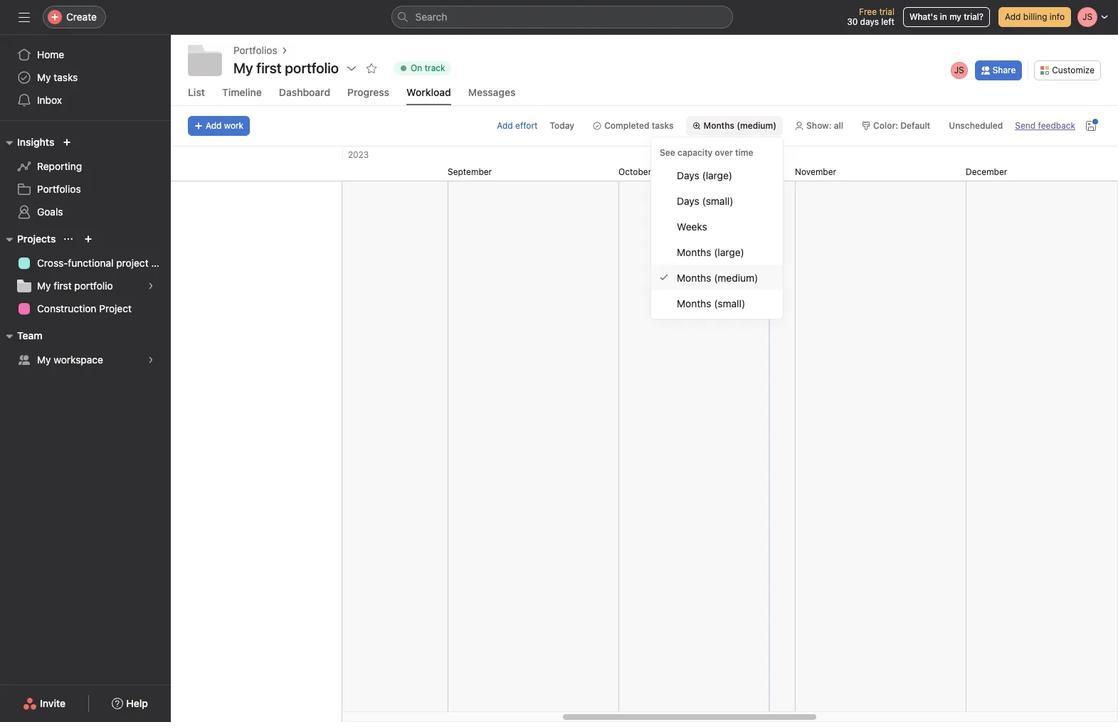 Task type: locate. For each thing, give the bounding box(es) containing it.
0 vertical spatial portfolios link
[[234, 43, 277, 58]]

my down team
[[37, 354, 51, 366]]

add left the billing
[[1005, 11, 1021, 22]]

months (medium) link
[[652, 265, 783, 291]]

(small) for days (small)
[[702, 195, 734, 207]]

insights element
[[0, 130, 171, 226]]

portfolios up my first portfolio
[[234, 44, 277, 56]]

0 vertical spatial (large)
[[702, 169, 733, 181]]

0 horizontal spatial portfolios
[[37, 183, 81, 195]]

search
[[415, 11, 447, 23]]

timeline
[[222, 86, 262, 98]]

add left effort at left top
[[497, 120, 513, 131]]

0 vertical spatial portfolios
[[234, 44, 277, 56]]

customize
[[1053, 64, 1095, 75]]

add work
[[206, 120, 244, 131]]

my up the inbox
[[37, 71, 51, 83]]

inbox
[[37, 94, 62, 106]]

days up weeks on the top of page
[[677, 195, 700, 207]]

capacity
[[678, 147, 713, 158]]

reporting link
[[9, 155, 162, 178]]

my
[[234, 60, 253, 76], [37, 71, 51, 83], [37, 280, 51, 292], [37, 354, 51, 366]]

send feedback
[[1016, 120, 1076, 131]]

add left work
[[206, 120, 222, 131]]

on
[[411, 63, 422, 73]]

tasks up see
[[652, 120, 674, 131]]

color:
[[874, 120, 899, 131]]

1 days from the top
[[677, 169, 700, 181]]

months (medium) down months (large) link
[[677, 272, 759, 284]]

(medium)
[[737, 120, 777, 131], [714, 272, 759, 284]]

days (large) link
[[652, 162, 783, 188]]

my tasks
[[37, 71, 78, 83]]

1 vertical spatial (medium)
[[714, 272, 759, 284]]

months up over
[[704, 120, 735, 131]]

home
[[37, 48, 64, 61]]

months (large) link
[[652, 239, 783, 265]]

trial?
[[964, 11, 984, 22]]

0 vertical spatial months (medium)
[[704, 120, 777, 131]]

invite
[[40, 698, 66, 710]]

share
[[993, 64, 1016, 75]]

team button
[[0, 328, 42, 345]]

add effort
[[497, 120, 538, 131]]

tasks for completed tasks
[[652, 120, 674, 131]]

days down capacity
[[677, 169, 700, 181]]

my inside "link"
[[37, 354, 51, 366]]

construction project
[[37, 303, 132, 315]]

tasks down home
[[54, 71, 78, 83]]

color: default button
[[856, 116, 937, 136]]

portfolios
[[234, 44, 277, 56], [37, 183, 81, 195]]

track
[[425, 63, 445, 73]]

0 horizontal spatial portfolios link
[[9, 178, 162, 201]]

months (large)
[[677, 246, 745, 258]]

1 horizontal spatial add
[[497, 120, 513, 131]]

1 vertical spatial portfolios link
[[9, 178, 162, 201]]

list link
[[188, 86, 205, 105]]

see details, my workspace image
[[147, 356, 155, 365]]

project
[[116, 257, 149, 269]]

1 vertical spatial months (medium)
[[677, 272, 759, 284]]

free
[[859, 6, 877, 17]]

billing
[[1024, 11, 1048, 22]]

0 vertical spatial (medium)
[[737, 120, 777, 131]]

1 horizontal spatial tasks
[[652, 120, 674, 131]]

0 horizontal spatial add
[[206, 120, 222, 131]]

construction project link
[[9, 298, 162, 320]]

progress link
[[348, 86, 390, 105]]

left
[[882, 16, 895, 27]]

tasks inside dropdown button
[[652, 120, 674, 131]]

first
[[54, 280, 72, 292]]

insights
[[17, 136, 54, 148]]

30
[[847, 16, 858, 27]]

days for days (large)
[[677, 169, 700, 181]]

my
[[950, 11, 962, 22]]

my first portfolio
[[37, 280, 113, 292]]

months (medium) up time
[[704, 120, 777, 131]]

tasks
[[54, 71, 78, 83], [652, 120, 674, 131]]

1 horizontal spatial portfolios link
[[234, 43, 277, 58]]

global element
[[0, 35, 171, 120]]

share button
[[975, 60, 1023, 80]]

(large) down weeks link
[[714, 246, 745, 258]]

0 vertical spatial (small)
[[702, 195, 734, 207]]

my left first
[[37, 280, 51, 292]]

months down months (medium) link
[[677, 297, 712, 309]]

add inside button
[[206, 120, 222, 131]]

color: default
[[874, 120, 931, 131]]

(small) up weeks link
[[702, 195, 734, 207]]

october
[[619, 167, 652, 177]]

my up timeline
[[234, 60, 253, 76]]

my inside global element
[[37, 71, 51, 83]]

new image
[[63, 138, 71, 147]]

days
[[677, 169, 700, 181], [677, 195, 700, 207]]

portfolios link up my first portfolio
[[234, 43, 277, 58]]

months (medium)
[[704, 120, 777, 131], [677, 272, 759, 284]]

(large) down over
[[702, 169, 733, 181]]

months down weeks on the top of page
[[677, 246, 712, 258]]

goals
[[37, 206, 63, 218]]

dashboard
[[279, 86, 330, 98]]

add
[[1005, 11, 1021, 22], [206, 120, 222, 131], [497, 120, 513, 131]]

show options, current sort, top image
[[64, 235, 73, 244]]

see details, my first portfolio image
[[147, 282, 155, 291]]

my inside projects element
[[37, 280, 51, 292]]

2 horizontal spatial add
[[1005, 11, 1021, 22]]

on track button
[[387, 58, 457, 78]]

(small) down months (medium) link
[[714, 297, 746, 309]]

default
[[901, 120, 931, 131]]

1 vertical spatial days
[[677, 195, 700, 207]]

portfolios down reporting
[[37, 183, 81, 195]]

portfolios inside insights 'element'
[[37, 183, 81, 195]]

free trial 30 days left
[[847, 6, 895, 27]]

(medium) down months (large) link
[[714, 272, 759, 284]]

0 vertical spatial days
[[677, 169, 700, 181]]

show options image
[[346, 63, 357, 74]]

1 vertical spatial tasks
[[652, 120, 674, 131]]

what's
[[910, 11, 938, 22]]

projects button
[[0, 231, 56, 248]]

0 horizontal spatial tasks
[[54, 71, 78, 83]]

add billing info button
[[999, 7, 1072, 27]]

(small) for months (small)
[[714, 297, 746, 309]]

2 days from the top
[[677, 195, 700, 207]]

tasks inside global element
[[54, 71, 78, 83]]

1 horizontal spatial portfolios
[[234, 44, 277, 56]]

1 vertical spatial (large)
[[714, 246, 745, 258]]

completed
[[605, 120, 650, 131]]

add inside button
[[1005, 11, 1021, 22]]

my workspace
[[37, 354, 103, 366]]

show: all
[[807, 120, 844, 131]]

save layout as default image
[[1086, 120, 1097, 132]]

search list box
[[391, 6, 733, 28]]

portfolios link down reporting
[[9, 178, 162, 201]]

(medium) up time
[[737, 120, 777, 131]]

1 vertical spatial (small)
[[714, 297, 746, 309]]

0 vertical spatial tasks
[[54, 71, 78, 83]]

1 vertical spatial portfolios
[[37, 183, 81, 195]]



Task type: vqa. For each thing, say whether or not it's contained in the screenshot.
My tasks link
yes



Task type: describe. For each thing, give the bounding box(es) containing it.
add effort button
[[497, 120, 538, 131]]

my first portfolio
[[234, 60, 339, 76]]

over
[[715, 147, 733, 158]]

tasks for my tasks
[[54, 71, 78, 83]]

send feedback link
[[1016, 120, 1076, 132]]

months (medium) button
[[686, 116, 783, 136]]

teams element
[[0, 323, 171, 375]]

show: all button
[[789, 116, 850, 136]]

(medium) inside dropdown button
[[737, 120, 777, 131]]

send
[[1016, 120, 1036, 131]]

add for add effort
[[497, 120, 513, 131]]

create
[[66, 11, 97, 23]]

add for add billing info
[[1005, 11, 1021, 22]]

create button
[[43, 6, 106, 28]]

cross-functional project plan link
[[9, 252, 171, 275]]

search button
[[391, 6, 733, 28]]

weeks link
[[652, 214, 783, 239]]

hide sidebar image
[[19, 11, 30, 23]]

my workspace link
[[9, 349, 162, 372]]

workspace
[[54, 354, 103, 366]]

days for days (small)
[[677, 195, 700, 207]]

trial
[[880, 6, 895, 17]]

weeks
[[677, 220, 708, 232]]

see
[[660, 147, 676, 158]]

work
[[224, 120, 244, 131]]

months (small)
[[677, 297, 746, 309]]

days
[[861, 16, 879, 27]]

completed tasks button
[[587, 116, 680, 136]]

projects element
[[0, 226, 171, 323]]

see capacity over time
[[660, 147, 754, 158]]

my for my tasks
[[37, 71, 51, 83]]

construction
[[37, 303, 96, 315]]

on track
[[411, 63, 445, 73]]

november
[[795, 167, 837, 177]]

projects
[[17, 233, 56, 245]]

cross-
[[37, 257, 68, 269]]

cross-functional project plan
[[37, 257, 171, 269]]

time
[[736, 147, 754, 158]]

september
[[448, 167, 492, 177]]

add for add work
[[206, 120, 222, 131]]

goals link
[[9, 201, 162, 224]]

list
[[188, 86, 205, 98]]

months (medium) inside dropdown button
[[704, 120, 777, 131]]

messages
[[468, 86, 516, 98]]

all
[[834, 120, 844, 131]]

portfolio
[[74, 280, 113, 292]]

insights button
[[0, 134, 54, 151]]

new project or portfolio image
[[84, 235, 93, 244]]

my tasks link
[[9, 66, 162, 89]]

2023
[[348, 150, 369, 160]]

what's in my trial? button
[[904, 7, 990, 27]]

workload
[[407, 86, 451, 98]]

functional
[[68, 257, 114, 269]]

inbox link
[[9, 89, 162, 112]]

invite button
[[14, 691, 75, 717]]

feedback
[[1039, 120, 1076, 131]]

my for my workspace
[[37, 354, 51, 366]]

dashboard link
[[279, 86, 330, 105]]

months down months (large)
[[677, 272, 712, 284]]

today
[[550, 120, 575, 131]]

project
[[99, 303, 132, 315]]

my first portfolio link
[[9, 275, 162, 298]]

effort
[[516, 120, 538, 131]]

unscheduled
[[949, 120, 1004, 131]]

progress
[[348, 86, 390, 98]]

reporting
[[37, 160, 82, 172]]

my for my first portfolio
[[234, 60, 253, 76]]

customize button
[[1035, 60, 1102, 80]]

my for my first portfolio
[[37, 280, 51, 292]]

(large) for months (large)
[[714, 246, 745, 258]]

months inside dropdown button
[[704, 120, 735, 131]]

timeline link
[[222, 86, 262, 105]]

completed tasks
[[605, 120, 674, 131]]

add billing info
[[1005, 11, 1065, 22]]

help
[[126, 698, 148, 710]]

unscheduled button
[[943, 116, 1010, 136]]

days (small)
[[677, 195, 734, 207]]

(large) for days (large)
[[702, 169, 733, 181]]

days (small) link
[[652, 188, 783, 214]]

home link
[[9, 43, 162, 66]]

first portfolio
[[257, 60, 339, 76]]

js
[[955, 64, 965, 75]]

messages link
[[468, 86, 516, 105]]

info
[[1050, 11, 1065, 22]]

add to starred image
[[366, 63, 377, 74]]

what's in my trial?
[[910, 11, 984, 22]]

help button
[[103, 691, 157, 717]]

workload link
[[407, 86, 451, 105]]



